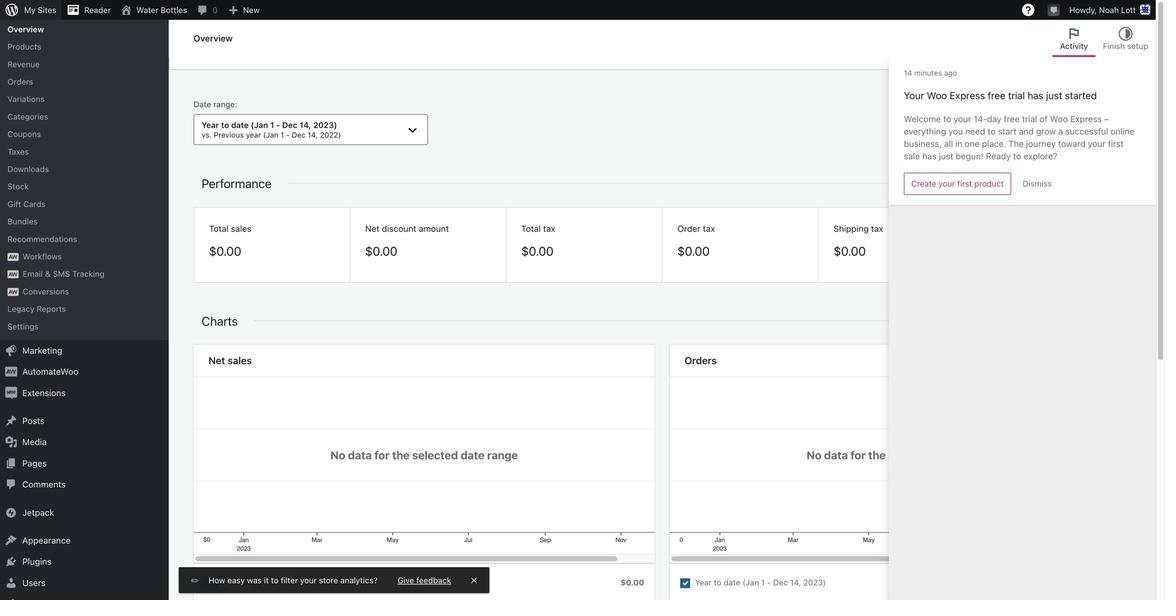 Task type: locate. For each thing, give the bounding box(es) containing it.
net inside the "performance indicators" menu
[[365, 224, 380, 234]]

your up the you
[[954, 114, 972, 124]]

express up '14-' at the right top of page
[[950, 90, 986, 102]]

charts
[[202, 314, 238, 329]]

net left the discount
[[365, 224, 380, 234]]

1 horizontal spatial woo
[[1051, 114, 1068, 124]]

0 horizontal spatial express
[[950, 90, 986, 102]]

my
[[24, 5, 36, 15]]

comments
[[22, 480, 66, 490]]

1 horizontal spatial year to date (jan 1 - dec 14, 2023)
[[695, 578, 826, 588]]

net sales
[[209, 355, 252, 367]]

0 horizontal spatial for
[[375, 449, 390, 462]]

0 horizontal spatial the
[[392, 449, 410, 462]]

journey
[[1027, 139, 1056, 149]]

1 vertical spatial orders
[[685, 355, 717, 367]]

0 horizontal spatial woo
[[927, 90, 948, 102]]

overview up products on the top left
[[7, 24, 44, 34]]

variations
[[7, 94, 45, 104]]

tax for shipping tax
[[872, 224, 884, 234]]

2 tax from the left
[[703, 224, 715, 234]]

has inside the welcome to your 14-day free trial of woo express – everything you need to start and grow a successful online business, all in one place. the journey toward your first sale has just begun! ready to explore?
[[923, 151, 937, 162]]

0 vertical spatial automatewoo element
[[7, 253, 19, 261]]

1 for from the left
[[375, 449, 390, 462]]

performance
[[202, 176, 272, 191]]

place.
[[982, 139, 1007, 149]]

year for net sales
[[219, 578, 236, 588]]

0 vertical spatial first
[[1109, 139, 1124, 149]]

woo up a
[[1051, 114, 1068, 124]]

automatewoo element inside email & sms tracking link
[[7, 271, 19, 279]]

create
[[912, 179, 937, 189]]

0 horizontal spatial net
[[209, 355, 225, 367]]

1 vertical spatial has
[[923, 151, 937, 162]]

reader
[[84, 5, 111, 15]]

gift cards link
[[0, 195, 169, 213]]

sales
[[231, 224, 252, 234], [228, 355, 252, 367]]

categories
[[7, 112, 48, 121]]

year to date (jan 1 - dec 14, 2023)
[[219, 578, 350, 588], [695, 578, 826, 588]]

0 horizontal spatial no
[[331, 449, 346, 462]]

revenue
[[7, 59, 40, 69]]

legacy reports link
[[0, 300, 169, 318]]

data
[[348, 449, 372, 462], [825, 449, 848, 462]]

revenue link
[[0, 55, 169, 73]]

previous
[[214, 131, 244, 139]]

- inside option
[[768, 578, 771, 588]]

setup
[[1128, 41, 1149, 51]]

$0.00
[[209, 244, 241, 259], [365, 244, 398, 259], [522, 244, 554, 259], [678, 244, 710, 259], [834, 244, 866, 259], [621, 578, 645, 588]]

the for orders
[[869, 449, 886, 462]]

$0.00 for shipping tax
[[834, 244, 866, 259]]

a
[[1059, 126, 1064, 137]]

legacy
[[7, 304, 34, 314]]

1 inside option
[[762, 578, 765, 588]]

year to date (jan 1 - dec 14, 2023) for net sales
[[219, 578, 350, 588]]

net
[[365, 224, 380, 234], [209, 355, 225, 367]]

automatewoo link
[[0, 362, 169, 383]]

-
[[276, 120, 280, 130], [286, 131, 290, 139], [291, 578, 295, 588], [768, 578, 771, 588]]

trial up the and
[[1023, 114, 1038, 124]]

net down charts
[[209, 355, 225, 367]]

0 horizontal spatial has
[[923, 151, 937, 162]]

tax for order tax
[[703, 224, 715, 234]]

just up the of
[[1047, 90, 1063, 102]]

1 horizontal spatial has
[[1028, 90, 1044, 102]]

$0.00 for total sales
[[209, 244, 241, 259]]

product
[[975, 179, 1004, 189]]

1 horizontal spatial data
[[825, 449, 848, 462]]

started
[[1065, 90, 1098, 102]]

automatewoo
[[22, 367, 79, 377]]

store
[[319, 576, 338, 586]]

no data for the selected date range for net sales
[[331, 449, 518, 462]]

new link
[[223, 0, 265, 20]]

2 selected from the left
[[889, 449, 935, 462]]

1 horizontal spatial for
[[851, 449, 866, 462]]

woo right the your
[[927, 90, 948, 102]]

1 no data for the selected date range from the left
[[331, 449, 518, 462]]

0 vertical spatial trial
[[1009, 90, 1025, 102]]

14
[[904, 69, 913, 77]]

1 vertical spatial automatewoo element
[[7, 271, 19, 279]]

1 vertical spatial net
[[209, 355, 225, 367]]

0 horizontal spatial overview
[[7, 24, 44, 34]]

0 vertical spatial net
[[365, 224, 380, 234]]

1 vertical spatial first
[[958, 179, 973, 189]]

categories link
[[0, 108, 169, 125]]

selected for orders
[[889, 449, 935, 462]]

1 selected from the left
[[412, 449, 458, 462]]

just inside the welcome to your 14-day free trial of woo express – everything you need to start and grow a successful online business, all in one place. the journey toward your first sale has just begun! ready to explore?
[[939, 151, 954, 162]]

14 minutes ago
[[904, 69, 958, 77]]

pages link
[[0, 453, 169, 475]]

gift
[[7, 199, 21, 209]]

the
[[392, 449, 410, 462], [869, 449, 886, 462]]

amount
[[419, 224, 449, 234]]

has up the of
[[1028, 90, 1044, 102]]

bottles
[[161, 5, 187, 15]]

vs.
[[202, 131, 212, 139]]

1 year to date (jan 1 - dec 14, 2023) from the left
[[219, 578, 350, 588]]

settings link
[[0, 318, 169, 335]]

trial up start
[[1009, 90, 1025, 102]]

trial
[[1009, 90, 1025, 102], [1023, 114, 1038, 124]]

1 automatewoo element from the top
[[7, 253, 19, 261]]

variations link
[[0, 90, 169, 108]]

1 total from the left
[[209, 224, 229, 234]]

how
[[209, 576, 225, 586]]

sales down charts
[[228, 355, 252, 367]]

overview down 0
[[194, 33, 233, 43]]

coupons
[[7, 129, 41, 139]]

net discount amount
[[365, 224, 449, 234]]

sales down performance
[[231, 224, 252, 234]]

1 vertical spatial sales
[[228, 355, 252, 367]]

1 no from the left
[[331, 449, 346, 462]]

2023) inside option
[[804, 578, 826, 588]]

sales inside the "performance indicators" menu
[[231, 224, 252, 234]]

tab list
[[1053, 20, 1156, 57]]

$0.00 for net discount amount
[[365, 244, 398, 259]]

date inside year to date (jan 1 - dec 14, 2023) vs. previous year (jan 1 - dec 14, 2022)
[[231, 120, 249, 130]]

all
[[945, 139, 954, 149]]

1 vertical spatial just
[[939, 151, 954, 162]]

0
[[213, 5, 218, 15]]

conversions
[[23, 287, 69, 296]]

1 horizontal spatial no
[[807, 449, 822, 462]]

0 vertical spatial sales
[[231, 224, 252, 234]]

automatewoo element
[[7, 253, 19, 261], [7, 271, 19, 279], [7, 288, 19, 296]]

1 horizontal spatial overview
[[194, 33, 233, 43]]

0 horizontal spatial orders
[[7, 77, 33, 86]]

automatewoo element left the workflows
[[7, 253, 19, 261]]

0 horizontal spatial data
[[348, 449, 372, 462]]

0 vertical spatial orders
[[7, 77, 33, 86]]

net for net sales
[[209, 355, 225, 367]]

1 horizontal spatial range
[[487, 449, 518, 462]]

to inside year to date (jan 1 - dec 14, 2023) vs. previous year (jan 1 - dec 14, 2022)
[[221, 120, 229, 130]]

0 vertical spatial just
[[1047, 90, 1063, 102]]

welcome
[[904, 114, 941, 124]]

has down business,
[[923, 151, 937, 162]]

free up start
[[1004, 114, 1020, 124]]

express up successful
[[1071, 114, 1102, 124]]

just down all
[[939, 151, 954, 162]]

None checkbox
[[194, 572, 655, 594], [194, 594, 655, 601], [670, 594, 1132, 601], [194, 572, 655, 594], [194, 594, 655, 601], [670, 594, 1132, 601]]

automatewoo element inside conversions link
[[7, 288, 19, 296]]

1 the from the left
[[392, 449, 410, 462]]

3 tax from the left
[[872, 224, 884, 234]]

1 vertical spatial woo
[[1051, 114, 1068, 124]]

shipping
[[834, 224, 869, 234]]

year inside option
[[695, 578, 712, 588]]

0 horizontal spatial first
[[958, 179, 973, 189]]

1 horizontal spatial the
[[869, 449, 886, 462]]

first inside the welcome to your 14-day free trial of woo express – everything you need to start and grow a successful online business, all in one place. the journey toward your first sale has just begun! ready to explore?
[[1109, 139, 1124, 149]]

2 horizontal spatial tax
[[872, 224, 884, 234]]

0 vertical spatial express
[[950, 90, 986, 102]]

just
[[1047, 90, 1063, 102], [939, 151, 954, 162]]

year to date (jan 1 - dec 14, 2023) inside year to date (jan 1 - dec 14, 2023) option
[[695, 578, 826, 588]]

automatewoo element for workflows
[[7, 253, 19, 261]]

first left product
[[958, 179, 973, 189]]

1 horizontal spatial express
[[1071, 114, 1102, 124]]

0 horizontal spatial no data for the selected date range
[[331, 449, 518, 462]]

2 no data for the selected date range from the left
[[807, 449, 995, 462]]

email & sms tracking link
[[0, 265, 169, 283]]

total tax
[[522, 224, 556, 234]]

2 year to date (jan 1 - dec 14, 2023) from the left
[[695, 578, 826, 588]]

my sites link
[[0, 0, 61, 20]]

no data for the selected date range for orders
[[807, 449, 995, 462]]

0 horizontal spatial just
[[939, 151, 954, 162]]

recommendations
[[7, 234, 77, 244]]

legacy reports
[[7, 304, 66, 314]]

2 no from the left
[[807, 449, 822, 462]]

(jan
[[251, 120, 268, 130], [263, 131, 279, 139], [267, 578, 283, 588], [743, 578, 759, 588]]

0 horizontal spatial total
[[209, 224, 229, 234]]

sales for net sales
[[228, 355, 252, 367]]

the for net sales
[[392, 449, 410, 462]]

0 horizontal spatial selected
[[412, 449, 458, 462]]

1 vertical spatial free
[[1004, 114, 1020, 124]]

for for net sales
[[375, 449, 390, 462]]

no
[[331, 449, 346, 462], [807, 449, 822, 462]]

your
[[954, 114, 972, 124], [1089, 139, 1106, 149], [939, 179, 956, 189], [300, 576, 317, 586]]

0 vertical spatial free
[[988, 90, 1006, 102]]

posts
[[22, 416, 45, 426]]

1 data from the left
[[348, 449, 372, 462]]

posts link
[[0, 411, 169, 432]]

1 horizontal spatial just
[[1047, 90, 1063, 102]]

your right the create
[[939, 179, 956, 189]]

trial inside the welcome to your 14-day free trial of woo express – everything you need to start and grow a successful online business, all in one place. the journey toward your first sale has just begun! ready to explore?
[[1023, 114, 1038, 124]]

2 data from the left
[[825, 449, 848, 462]]

1 horizontal spatial orders
[[685, 355, 717, 367]]

$0.00 for order tax
[[678, 244, 710, 259]]

tax
[[543, 224, 556, 234], [703, 224, 715, 234], [872, 224, 884, 234]]

automatewoo element for email & sms tracking
[[7, 271, 19, 279]]

1 horizontal spatial first
[[1109, 139, 1124, 149]]

users
[[22, 578, 46, 589]]

to
[[944, 114, 952, 124], [221, 120, 229, 130], [988, 126, 996, 137], [1014, 151, 1022, 162], [271, 576, 279, 586], [238, 578, 245, 588], [714, 578, 722, 588]]

0 horizontal spatial year to date (jan 1 - dec 14, 2023)
[[219, 578, 350, 588]]

marketing
[[22, 346, 62, 356]]

email
[[23, 269, 43, 279]]

downloads
[[7, 164, 49, 174]]

2023)
[[313, 120, 337, 130], [327, 578, 350, 588], [804, 578, 826, 588]]

2 total from the left
[[522, 224, 541, 234]]

1 vertical spatial express
[[1071, 114, 1102, 124]]

3 automatewoo element from the top
[[7, 288, 19, 296]]

0 horizontal spatial tax
[[543, 224, 556, 234]]

automatewoo element inside workflows link
[[7, 253, 19, 261]]

2 the from the left
[[869, 449, 886, 462]]

1 horizontal spatial total
[[522, 224, 541, 234]]

2 vertical spatial automatewoo element
[[7, 288, 19, 296]]

free inside the welcome to your 14-day free trial of woo express – everything you need to start and grow a successful online business, all in one place. the journey toward your first sale has just begun! ready to explore?
[[1004, 114, 1020, 124]]

automatewoo element left email at the top left of page
[[7, 271, 19, 279]]

online
[[1111, 126, 1135, 137]]

performance indicators menu
[[194, 207, 1132, 283]]

2 horizontal spatial range
[[964, 449, 995, 462]]

Year to date (Jan 1 - Dec 14, 2023) checkbox
[[670, 572, 1132, 594]]

express inside the welcome to your 14-day free trial of woo express – everything you need to start and grow a successful online business, all in one place. the journey toward your first sale has just begun! ready to explore?
[[1071, 114, 1102, 124]]

orders link
[[0, 73, 169, 90]]

2 for from the left
[[851, 449, 866, 462]]

extensions link
[[0, 383, 169, 404]]

workflows link
[[0, 248, 169, 265]]

1 horizontal spatial selected
[[889, 449, 935, 462]]

1 vertical spatial trial
[[1023, 114, 1038, 124]]

give feedback button
[[398, 575, 451, 587]]

total
[[209, 224, 229, 234], [522, 224, 541, 234]]

screen options tab element
[[169, 57, 1143, 70]]

free up day
[[988, 90, 1006, 102]]

0 vertical spatial has
[[1028, 90, 1044, 102]]

2 automatewoo element from the top
[[7, 271, 19, 279]]

year for orders
[[695, 578, 712, 588]]

automatewoo element up legacy
[[7, 288, 19, 296]]

1 horizontal spatial tax
[[703, 224, 715, 234]]

2022)
[[320, 131, 341, 139]]

analytics
[[22, 0, 59, 10]]

1 horizontal spatial net
[[365, 224, 380, 234]]

date inside option
[[724, 578, 741, 588]]

1 horizontal spatial no data for the selected date range
[[807, 449, 995, 462]]

toward
[[1059, 139, 1086, 149]]

first down the "online"
[[1109, 139, 1124, 149]]

year
[[202, 120, 219, 130], [219, 578, 236, 588], [695, 578, 712, 588]]

1 tax from the left
[[543, 224, 556, 234]]



Task type: describe. For each thing, give the bounding box(es) containing it.
media link
[[0, 432, 169, 453]]

marketing link
[[0, 340, 169, 362]]

lott
[[1122, 5, 1136, 15]]

2023) inside year to date (jan 1 - dec 14, 2023) vs. previous year (jan 1 - dec 14, 2022)
[[313, 120, 337, 130]]

create your first product
[[912, 179, 1004, 189]]

filter
[[281, 576, 298, 586]]

successful
[[1066, 126, 1109, 137]]

howdy, noah lott
[[1070, 5, 1136, 15]]

express inside your woo express free trial has just started link
[[950, 90, 986, 102]]

finish setup button
[[1096, 20, 1156, 57]]

bundles link
[[0, 213, 169, 230]]

easy
[[228, 576, 245, 586]]

tax for total tax
[[543, 224, 556, 234]]

total for total tax
[[522, 224, 541, 234]]

your down successful
[[1089, 139, 1106, 149]]

how easy was it to filter your store analytics?
[[209, 576, 378, 586]]

activity button
[[1053, 20, 1096, 57]]

:
[[235, 100, 237, 109]]

toolbar navigation
[[0, 0, 1156, 22]]

your
[[904, 90, 925, 102]]

jetpack
[[22, 508, 54, 518]]

sales for total sales
[[231, 224, 252, 234]]

my sites
[[24, 5, 56, 15]]

start
[[999, 126, 1017, 137]]

notification image
[[1049, 4, 1059, 14]]

analytics?
[[340, 576, 378, 586]]

workflows
[[23, 252, 62, 261]]

finish setup
[[1104, 41, 1149, 51]]

ready
[[986, 151, 1011, 162]]

sites
[[38, 5, 56, 15]]

range for orders
[[964, 449, 995, 462]]

no for net sales
[[331, 449, 346, 462]]

tracking
[[72, 269, 105, 279]]

stock link
[[0, 178, 169, 195]]

to inside option
[[714, 578, 722, 588]]

year
[[246, 131, 261, 139]]

your woo express free trial has just started
[[904, 90, 1098, 102]]

no for orders
[[807, 449, 822, 462]]

products link
[[0, 38, 169, 55]]

0 link
[[192, 0, 223, 20]]

plugins link
[[0, 552, 169, 573]]

orders inside main menu navigation
[[7, 77, 33, 86]]

water bottles
[[136, 5, 187, 15]]

give
[[398, 576, 414, 586]]

tab list containing activity
[[1053, 20, 1156, 57]]

water bottles link
[[116, 0, 192, 20]]

year to date (jan 1 - dec 14, 2023) vs. previous year (jan 1 - dec 14, 2022)
[[202, 120, 341, 139]]

woo inside the welcome to your 14-day free trial of woo express – everything you need to start and grow a successful online business, all in one place. the journey toward your first sale has just begun! ready to explore?
[[1051, 114, 1068, 124]]

reports
[[37, 304, 66, 314]]

coupons link
[[0, 125, 169, 143]]

sale
[[904, 151, 920, 162]]

pages
[[22, 459, 47, 469]]

for for orders
[[851, 449, 866, 462]]

✏
[[191, 576, 199, 586]]

data for orders
[[825, 449, 848, 462]]

0 horizontal spatial range
[[213, 100, 235, 109]]

dismiss
[[1023, 179, 1052, 189]]

of
[[1040, 114, 1048, 124]]

and
[[1019, 126, 1034, 137]]

total for total sales
[[209, 224, 229, 234]]

give feedback
[[398, 576, 451, 586]]

year inside year to date (jan 1 - dec 14, 2023) vs. previous year (jan 1 - dec 14, 2022)
[[202, 120, 219, 130]]

main menu navigation
[[0, 0, 169, 601]]

&
[[45, 269, 51, 279]]

explore?
[[1024, 151, 1058, 162]]

water
[[136, 5, 159, 15]]

cards
[[23, 199, 45, 209]]

2023) for orders
[[804, 578, 826, 588]]

gift cards
[[7, 199, 45, 209]]

date
[[194, 100, 211, 109]]

business,
[[904, 139, 942, 149]]

✕
[[471, 576, 477, 586]]

(jan inside option
[[743, 578, 759, 588]]

begun!
[[956, 151, 984, 162]]

your woo express free trial has just started link
[[904, 88, 1098, 103]]

0 vertical spatial woo
[[927, 90, 948, 102]]

2023) for net sales
[[327, 578, 350, 588]]

net for net discount amount
[[365, 224, 380, 234]]

date range :
[[194, 100, 237, 109]]

one
[[965, 139, 980, 149]]

selected for net sales
[[412, 449, 458, 462]]

overview inside overview link
[[7, 24, 44, 34]]

taxes link
[[0, 143, 169, 160]]

finish
[[1104, 41, 1126, 51]]

day
[[988, 114, 1002, 124]]

products
[[7, 42, 41, 51]]

range for net sales
[[487, 449, 518, 462]]

✕ button
[[471, 575, 477, 587]]

appearance
[[22, 536, 71, 546]]

it
[[264, 576, 269, 586]]

new
[[243, 5, 260, 15]]

create your first product link
[[904, 173, 1012, 195]]

automatewoo element for conversions
[[7, 288, 19, 296]]

$0.00 for total tax
[[522, 244, 554, 259]]

order tax
[[678, 224, 715, 234]]

overview link
[[0, 20, 169, 38]]

media
[[22, 437, 47, 448]]

14, inside option
[[791, 578, 801, 588]]

activity
[[1061, 41, 1089, 51]]

data for net sales
[[348, 449, 372, 462]]

in
[[956, 139, 963, 149]]

dec inside option
[[773, 578, 788, 588]]

howdy,
[[1070, 5, 1097, 15]]

everything
[[904, 126, 947, 137]]

your right filter
[[300, 576, 317, 586]]

discount
[[382, 224, 417, 234]]

the
[[1009, 139, 1024, 149]]

year to date (jan 1 - dec 14, 2023) for orders
[[695, 578, 826, 588]]

dismiss button
[[1016, 173, 1060, 195]]

pencil icon image
[[191, 576, 199, 586]]

analytics link
[[0, 0, 169, 16]]

14-
[[974, 114, 988, 124]]



Task type: vqa. For each thing, say whether or not it's contained in the screenshot.
Net sales's Year To Date (Jan 1 - Dec 14, 2023)
yes



